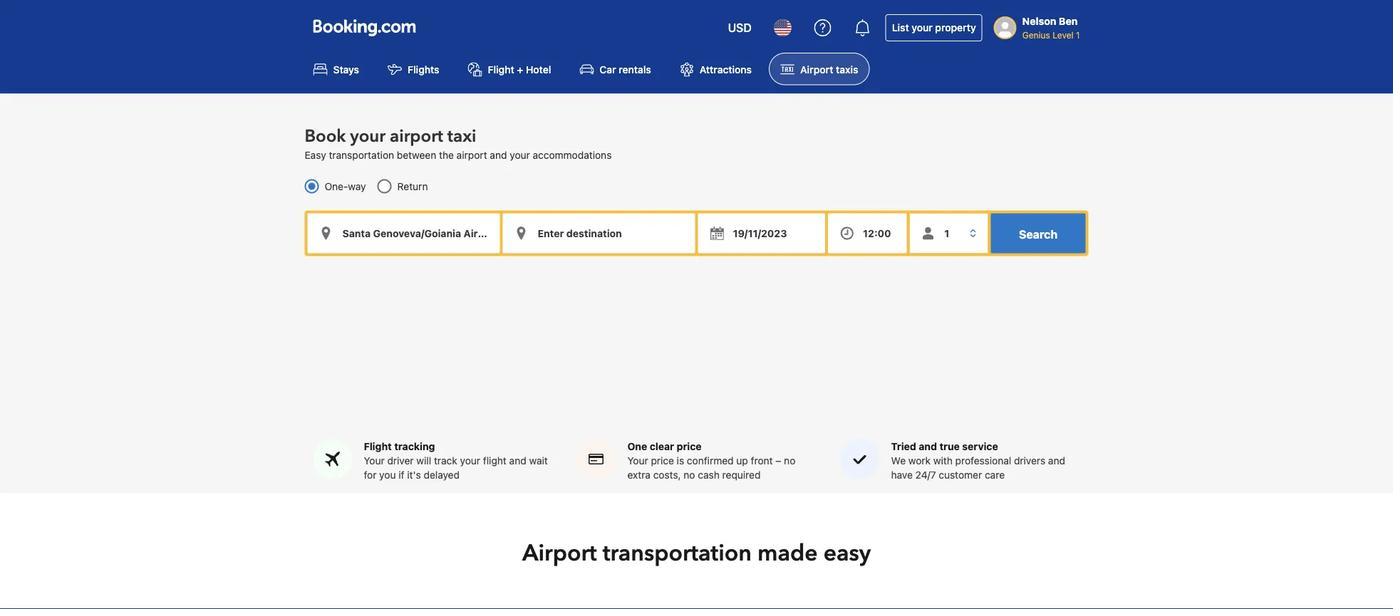 Task type: vqa. For each thing, say whether or not it's contained in the screenshot.
terrace,
no



Task type: locate. For each thing, give the bounding box(es) containing it.
flight up the driver
[[364, 440, 392, 452]]

airport taxis link
[[769, 53, 870, 85]]

1 horizontal spatial your
[[628, 455, 648, 466]]

1 vertical spatial flight
[[364, 440, 392, 452]]

if
[[399, 469, 405, 481]]

0 horizontal spatial no
[[684, 469, 695, 481]]

property
[[935, 22, 976, 33]]

it's
[[407, 469, 421, 481]]

transportation inside book your airport taxi easy transportation between the airport and your accommodations
[[329, 149, 394, 161]]

wait
[[529, 455, 548, 466]]

airport
[[390, 125, 443, 148], [457, 149, 487, 161]]

one
[[628, 440, 647, 452]]

and inside flight tracking your driver will track your flight and wait for you if it's delayed
[[509, 455, 527, 466]]

list your property link
[[886, 14, 983, 41]]

your
[[912, 22, 933, 33], [350, 125, 386, 148], [510, 149, 530, 161], [460, 455, 480, 466]]

1 vertical spatial airport
[[522, 538, 597, 569]]

1 horizontal spatial flight
[[488, 63, 514, 75]]

0 horizontal spatial airport
[[522, 538, 597, 569]]

and
[[490, 149, 507, 161], [919, 440, 937, 452], [509, 455, 527, 466], [1048, 455, 1066, 466]]

airport down taxi
[[457, 149, 487, 161]]

Enter pick-up location text field
[[308, 213, 500, 253]]

0 vertical spatial transportation
[[329, 149, 394, 161]]

your inside one clear price your price is confirmed up front – no extra costs, no cash required
[[628, 455, 648, 466]]

0 horizontal spatial flight
[[364, 440, 392, 452]]

1 horizontal spatial airport
[[457, 149, 487, 161]]

cash
[[698, 469, 720, 481]]

0 vertical spatial flight
[[488, 63, 514, 75]]

Enter destination text field
[[503, 213, 695, 253]]

1 your from the left
[[364, 455, 385, 466]]

flight
[[488, 63, 514, 75], [364, 440, 392, 452]]

1 horizontal spatial airport
[[800, 63, 834, 75]]

search
[[1019, 227, 1058, 241]]

flight inside flight tracking your driver will track your flight and wait for you if it's delayed
[[364, 440, 392, 452]]

no
[[784, 455, 796, 466], [684, 469, 695, 481]]

1 vertical spatial airport
[[457, 149, 487, 161]]

tried and true service we work with professional drivers and have 24/7 customer care
[[891, 440, 1066, 481]]

price
[[677, 440, 702, 452], [651, 455, 674, 466]]

airport taxis
[[800, 63, 858, 75]]

care
[[985, 469, 1005, 481]]

no right "–" on the bottom of the page
[[784, 455, 796, 466]]

1 vertical spatial no
[[684, 469, 695, 481]]

flight inside flight + hotel link
[[488, 63, 514, 75]]

airport
[[800, 63, 834, 75], [522, 538, 597, 569]]

your down one
[[628, 455, 648, 466]]

ben
[[1059, 15, 1078, 27]]

and left wait
[[509, 455, 527, 466]]

your right book at the top
[[350, 125, 386, 148]]

confirmed
[[687, 455, 734, 466]]

customer
[[939, 469, 982, 481]]

your
[[364, 455, 385, 466], [628, 455, 648, 466]]

your up for
[[364, 455, 385, 466]]

front
[[751, 455, 773, 466]]

12:00
[[863, 227, 891, 239]]

your right list
[[912, 22, 933, 33]]

your right track
[[460, 455, 480, 466]]

for
[[364, 469, 377, 481]]

service
[[963, 440, 998, 452]]

0 horizontal spatial transportation
[[329, 149, 394, 161]]

and right the
[[490, 149, 507, 161]]

1 vertical spatial price
[[651, 455, 674, 466]]

price up the is at the left of the page
[[677, 440, 702, 452]]

flight
[[483, 455, 507, 466]]

book
[[305, 125, 346, 148]]

flight tracking your driver will track your flight and wait for you if it's delayed
[[364, 440, 548, 481]]

0 horizontal spatial airport
[[390, 125, 443, 148]]

flight for flight tracking your driver will track your flight and wait for you if it's delayed
[[364, 440, 392, 452]]

genius
[[1023, 30, 1050, 40]]

usd
[[728, 21, 752, 35]]

the
[[439, 149, 454, 161]]

0 vertical spatial airport
[[800, 63, 834, 75]]

and up work
[[919, 440, 937, 452]]

booking.com online hotel reservations image
[[313, 19, 416, 36]]

no down the is at the left of the page
[[684, 469, 695, 481]]

transportation
[[329, 149, 394, 161], [603, 538, 752, 569]]

flight left +
[[488, 63, 514, 75]]

track
[[434, 455, 457, 466]]

1 horizontal spatial transportation
[[603, 538, 752, 569]]

required
[[722, 469, 761, 481]]

professional
[[956, 455, 1012, 466]]

1 vertical spatial transportation
[[603, 538, 752, 569]]

airport up between
[[390, 125, 443, 148]]

stays
[[333, 63, 359, 75]]

between
[[397, 149, 436, 161]]

stays link
[[302, 53, 371, 85]]

2 your from the left
[[628, 455, 648, 466]]

price down clear in the left of the page
[[651, 455, 674, 466]]

nelson
[[1023, 15, 1057, 27]]

0 vertical spatial no
[[784, 455, 796, 466]]

0 vertical spatial price
[[677, 440, 702, 452]]

airport transportation made easy
[[522, 538, 871, 569]]

0 horizontal spatial your
[[364, 455, 385, 466]]



Task type: describe. For each thing, give the bounding box(es) containing it.
rentals
[[619, 63, 651, 75]]

1
[[1076, 30, 1080, 40]]

costs,
[[653, 469, 681, 481]]

usd button
[[720, 11, 760, 45]]

one-way
[[325, 180, 366, 192]]

flight for flight + hotel
[[488, 63, 514, 75]]

car rentals link
[[568, 53, 663, 85]]

your inside flight tracking your driver will track your flight and wait for you if it's delayed
[[364, 455, 385, 466]]

hotel
[[526, 63, 551, 75]]

and right the drivers
[[1048, 455, 1066, 466]]

accommodations
[[533, 149, 612, 161]]

–
[[776, 455, 781, 466]]

clear
[[650, 440, 674, 452]]

drivers
[[1014, 455, 1046, 466]]

12:00 button
[[828, 213, 907, 253]]

your left accommodations
[[510, 149, 530, 161]]

flight + hotel
[[488, 63, 551, 75]]

will
[[417, 455, 431, 466]]

extra
[[628, 469, 651, 481]]

attractions
[[700, 63, 752, 75]]

flights link
[[376, 53, 451, 85]]

taxis
[[836, 63, 858, 75]]

taxi
[[447, 125, 476, 148]]

1 horizontal spatial price
[[677, 440, 702, 452]]

is
[[677, 455, 684, 466]]

tried
[[891, 440, 917, 452]]

your inside flight tracking your driver will track your flight and wait for you if it's delayed
[[460, 455, 480, 466]]

attractions link
[[668, 53, 763, 85]]

return
[[397, 180, 428, 192]]

easy
[[824, 538, 871, 569]]

flight + hotel link
[[457, 53, 563, 85]]

0 vertical spatial airport
[[390, 125, 443, 148]]

car
[[600, 63, 616, 75]]

airport for airport transportation made easy
[[522, 538, 597, 569]]

one-
[[325, 180, 348, 192]]

nelson ben genius level 1
[[1023, 15, 1080, 40]]

airport for airport taxis
[[800, 63, 834, 75]]

we
[[891, 455, 906, 466]]

level
[[1053, 30, 1074, 40]]

19/11/2023
[[733, 227, 787, 239]]

flights
[[408, 63, 439, 75]]

delayed
[[424, 469, 460, 481]]

list
[[892, 22, 909, 33]]

24/7
[[916, 469, 936, 481]]

have
[[891, 469, 913, 481]]

+
[[517, 63, 523, 75]]

work
[[909, 455, 931, 466]]

driver
[[387, 455, 414, 466]]

one clear price your price is confirmed up front – no extra costs, no cash required
[[628, 440, 796, 481]]

car rentals
[[600, 63, 651, 75]]

search button
[[991, 213, 1086, 253]]

0 horizontal spatial price
[[651, 455, 674, 466]]

you
[[379, 469, 396, 481]]

easy
[[305, 149, 326, 161]]

list your property
[[892, 22, 976, 33]]

made
[[758, 538, 818, 569]]

way
[[348, 180, 366, 192]]

19/11/2023 button
[[698, 213, 825, 253]]

and inside book your airport taxi easy transportation between the airport and your accommodations
[[490, 149, 507, 161]]

with
[[934, 455, 953, 466]]

true
[[940, 440, 960, 452]]

book your airport taxi easy transportation between the airport and your accommodations
[[305, 125, 612, 161]]

up
[[737, 455, 748, 466]]

tracking
[[394, 440, 435, 452]]

1 horizontal spatial no
[[784, 455, 796, 466]]



